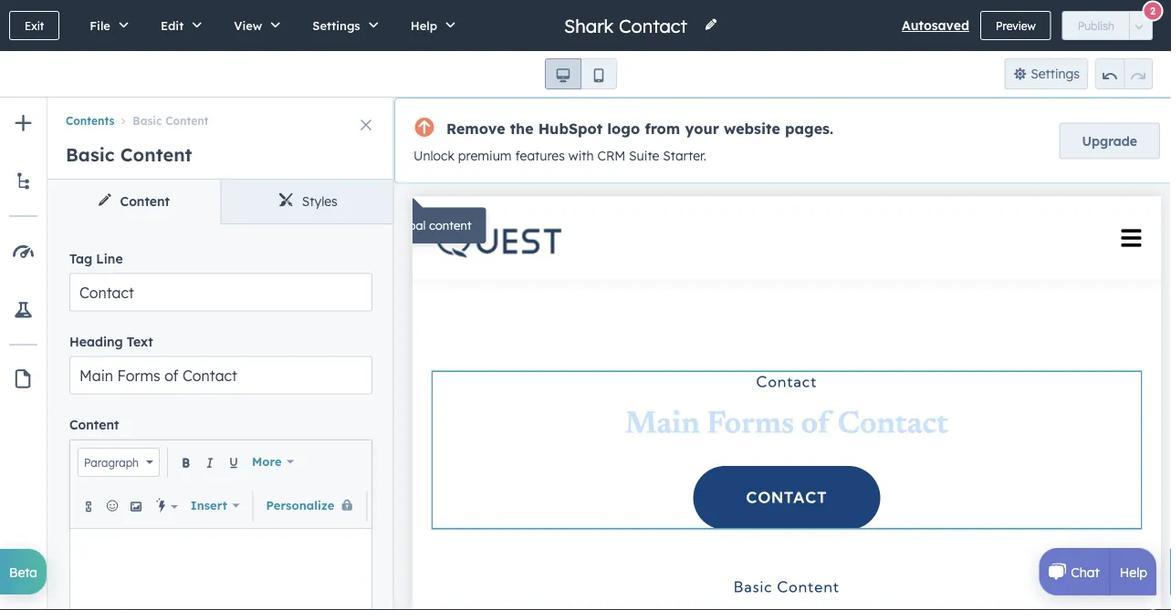 Task type: describe. For each thing, give the bounding box(es) containing it.
edit button
[[141, 0, 215, 51]]

insert button
[[185, 488, 245, 524]]

close image
[[361, 120, 372, 131]]

starter.
[[663, 148, 707, 164]]

from
[[645, 119, 680, 137]]

hubspot
[[538, 119, 603, 137]]

1 group from the left
[[545, 58, 617, 89]]

contents button
[[66, 114, 114, 128]]

chat
[[1071, 564, 1100, 580]]

styles
[[302, 194, 338, 210]]

contents
[[66, 114, 114, 128]]

crm
[[597, 148, 625, 164]]

text
[[127, 334, 153, 350]]

suite
[[629, 148, 659, 164]]

more button
[[246, 444, 300, 481]]

upgrade link
[[1059, 123, 1160, 159]]

the
[[510, 119, 534, 137]]

edit
[[161, 18, 184, 33]]

view button
[[215, 0, 293, 51]]

0 vertical spatial basic
[[133, 114, 162, 128]]

pages.
[[785, 119, 834, 137]]

personalize
[[266, 498, 334, 513]]

unlock premium features with crm suite starter.
[[414, 148, 707, 164]]

0 vertical spatial basic content
[[133, 114, 209, 128]]

preview button
[[980, 11, 1051, 40]]

view
[[234, 18, 262, 33]]

1 vertical spatial basic content
[[66, 143, 192, 166]]

navigation containing contents
[[47, 98, 394, 131]]

Main Forms of Contact text field
[[69, 357, 372, 395]]

heading
[[69, 334, 123, 350]]

0 vertical spatial settings button
[[293, 0, 391, 51]]

publish
[[1078, 19, 1115, 32]]

1 vertical spatial basic
[[66, 143, 115, 166]]

insert
[[191, 498, 227, 513]]

with
[[569, 148, 594, 164]]

0 horizontal spatial settings
[[313, 18, 360, 33]]

tag line
[[69, 250, 123, 266]]

premium
[[458, 148, 512, 164]]

paragraph
[[84, 456, 139, 470]]



Task type: locate. For each thing, give the bounding box(es) containing it.
settings down preview button
[[1031, 66, 1080, 82]]

content link
[[47, 180, 221, 224]]

group up hubspot
[[545, 58, 617, 89]]

group down publish group
[[1095, 58, 1153, 89]]

basic content down the basic content button
[[66, 143, 192, 166]]

1 horizontal spatial help
[[1120, 564, 1147, 580]]

styles link
[[221, 180, 394, 224]]

tab list
[[47, 180, 394, 225]]

file button
[[70, 0, 141, 51]]

2 group from the left
[[1095, 58, 1153, 89]]

autosaved
[[902, 17, 969, 33]]

2
[[1150, 5, 1156, 17]]

1 vertical spatial settings button
[[1005, 58, 1088, 89]]

paragraph button
[[78, 448, 160, 477]]

logo
[[607, 119, 640, 137]]

remove
[[446, 119, 505, 137]]

publish button
[[1062, 11, 1130, 40]]

more
[[252, 455, 282, 470]]

file
[[90, 18, 110, 33]]

1 horizontal spatial settings button
[[1005, 58, 1088, 89]]

your
[[685, 119, 719, 137]]

Contact text field
[[69, 273, 372, 312]]

tab list containing content
[[47, 180, 394, 225]]

preview
[[996, 19, 1036, 32]]

1 horizontal spatial group
[[1095, 58, 1153, 89]]

basic content
[[133, 114, 209, 128], [66, 143, 192, 166]]

basic content right contents
[[133, 114, 209, 128]]

0 horizontal spatial basic
[[66, 143, 115, 166]]

unlock
[[414, 148, 455, 164]]

help
[[410, 18, 437, 33], [1120, 564, 1147, 580]]

basic down contents
[[66, 143, 115, 166]]

publish group
[[1062, 11, 1153, 40]]

0 horizontal spatial group
[[545, 58, 617, 89]]

features
[[515, 148, 565, 164]]

application
[[69, 440, 457, 611]]

0 vertical spatial help
[[410, 18, 437, 33]]

basic content button
[[114, 114, 209, 128]]

content
[[165, 114, 209, 128], [120, 143, 192, 166], [120, 194, 170, 210], [69, 417, 119, 433]]

tag
[[69, 250, 92, 266]]

navigation
[[47, 98, 394, 131]]

0 vertical spatial settings
[[313, 18, 360, 33]]

1 horizontal spatial basic
[[133, 114, 162, 128]]

remove the hubspot logo from your website pages.
[[446, 119, 834, 137]]

exit
[[25, 19, 44, 32]]

beta
[[9, 564, 37, 580]]

line
[[96, 250, 123, 266]]

help inside button
[[410, 18, 437, 33]]

application containing more
[[69, 440, 457, 611]]

website
[[724, 119, 780, 137]]

group
[[545, 58, 617, 89], [1095, 58, 1153, 89]]

0 horizontal spatial help
[[410, 18, 437, 33]]

settings button
[[293, 0, 391, 51], [1005, 58, 1088, 89]]

exit link
[[9, 11, 60, 40]]

1 vertical spatial settings
[[1031, 66, 1080, 82]]

basic right contents
[[133, 114, 162, 128]]

settings right view "button"
[[313, 18, 360, 33]]

beta button
[[0, 550, 47, 595]]

autosaved button
[[902, 15, 969, 37]]

1 horizontal spatial settings
[[1031, 66, 1080, 82]]

heading text
[[69, 334, 153, 350]]

None field
[[562, 13, 693, 38]]

upgrade
[[1082, 133, 1137, 149]]

basic
[[133, 114, 162, 128], [66, 143, 115, 166]]

personalize button
[[261, 488, 359, 524]]

help button
[[391, 0, 468, 51]]

0 horizontal spatial settings button
[[293, 0, 391, 51]]

settings
[[313, 18, 360, 33], [1031, 66, 1080, 82]]

1 vertical spatial help
[[1120, 564, 1147, 580]]



Task type: vqa. For each thing, say whether or not it's contained in the screenshot.
the
yes



